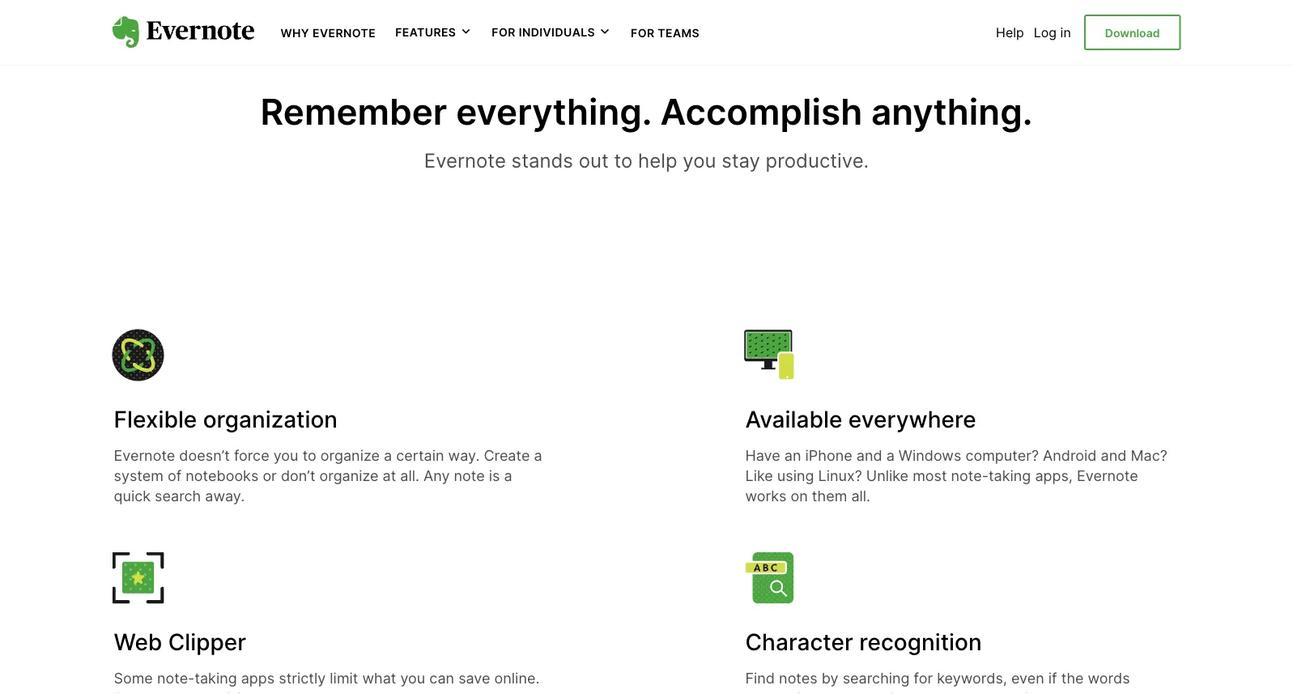 Task type: locate. For each thing, give the bounding box(es) containing it.
0 vertical spatial to
[[614, 148, 633, 172]]

remember everything. accomplish anything.
[[261, 90, 1033, 133]]

evernote doesn't force you to organize a certain way. create a system of notebooks or don't organize at all. any note is a quick search away.
[[114, 447, 542, 505]]

in
[[1061, 24, 1072, 40], [798, 690, 810, 694]]

you up don't
[[274, 447, 299, 464]]

you
[[683, 148, 716, 172], [274, 447, 299, 464], [401, 669, 426, 687], [305, 690, 330, 694]]

individuals
[[519, 25, 595, 39]]

in inside find notes by searching for keywords, even if the words appear in photos, whiteboard scans, business cards
[[798, 690, 810, 694]]

for teams
[[631, 26, 700, 40]]

to right out
[[614, 148, 633, 172]]

teams
[[658, 26, 700, 40]]

web clipper image
[[112, 552, 164, 604]]

web clipper
[[114, 629, 246, 656]]

organization
[[203, 406, 338, 433]]

productive.
[[766, 148, 869, 172]]

out
[[579, 148, 609, 172]]

business
[[1000, 690, 1061, 694]]

for
[[492, 25, 516, 39], [631, 26, 655, 40]]

for teams link
[[631, 24, 700, 40]]

1 vertical spatial clipper
[[223, 690, 272, 694]]

taking inside have an iphone and a windows computer? android and mac? like using linux? unlike most note-taking apps, evernote works on them all.
[[989, 467, 1032, 485]]

web
[[114, 629, 162, 656], [189, 690, 219, 694]]

all.
[[400, 467, 420, 485], [852, 487, 871, 505]]

organize left 'certain' at the left bottom of page
[[321, 447, 380, 464]]

for left individuals on the left top of the page
[[492, 25, 516, 39]]

flexible
[[114, 406, 197, 433]]

and down what
[[370, 690, 396, 694]]

find notes by searching for keywords, even if the words appear in photos, whiteboard scans, business cards
[[746, 669, 1131, 694]]

like
[[746, 467, 773, 485]]

1 vertical spatial web
[[189, 690, 219, 694]]

0 horizontal spatial note-
[[157, 669, 195, 687]]

way.
[[448, 447, 480, 464]]

system
[[114, 467, 164, 485]]

don't
[[281, 467, 316, 485]]

some
[[114, 669, 153, 687]]

0 vertical spatial web
[[114, 629, 162, 656]]

0 horizontal spatial to
[[303, 447, 317, 464]]

evernote up system
[[114, 447, 175, 464]]

flexible organization
[[114, 406, 338, 433]]

save up the web
[[459, 669, 491, 687]]

web right evernote's
[[189, 690, 219, 694]]

evernote inside evernote doesn't force you to organize a certain way. create a system of notebooks or don't organize at all. any note is a quick search away.
[[114, 447, 175, 464]]

evernote down android
[[1077, 467, 1139, 485]]

0 horizontal spatial and
[[370, 690, 396, 694]]

1 horizontal spatial and
[[857, 447, 883, 464]]

character recognition
[[746, 629, 982, 656]]

android
[[1043, 447, 1097, 464]]

lets
[[277, 690, 301, 694]]

a up "unlike"
[[887, 447, 895, 464]]

taking left apps
[[195, 669, 237, 687]]

scans,
[[952, 690, 996, 694]]

appear
[[746, 690, 794, 694]]

note- up evernote's
[[157, 669, 195, 687]]

help
[[996, 24, 1025, 40]]

limit
[[330, 669, 358, 687]]

1 vertical spatial taking
[[195, 669, 237, 687]]

web
[[466, 690, 495, 694]]

1 vertical spatial in
[[798, 690, 810, 694]]

for inside button
[[492, 25, 516, 39]]

0 horizontal spatial all.
[[400, 467, 420, 485]]

to up don't
[[303, 447, 317, 464]]

clipper inside some note-taking apps strictly limit what you can save online. evernote's web clipper lets you save and annotate web pages
[[223, 690, 272, 694]]

organize
[[321, 447, 380, 464], [320, 467, 379, 485]]

strictly
[[279, 669, 326, 687]]

to
[[614, 148, 633, 172], [303, 447, 317, 464]]

available
[[746, 406, 843, 433]]

mobile and desktop icon image
[[744, 329, 796, 381]]

1 horizontal spatial web
[[189, 690, 219, 694]]

photos,
[[814, 690, 866, 694]]

for left 'teams'
[[631, 26, 655, 40]]

1 horizontal spatial all.
[[852, 487, 871, 505]]

and left mac?
[[1101, 447, 1127, 464]]

all. right at
[[400, 467, 420, 485]]

1 horizontal spatial note-
[[952, 467, 989, 485]]

windows
[[899, 447, 962, 464]]

0 horizontal spatial in
[[798, 690, 810, 694]]

search
[[155, 487, 201, 505]]

note- inside some note-taking apps strictly limit what you can save online. evernote's web clipper lets you save and annotate web pages
[[157, 669, 195, 687]]

for individuals
[[492, 25, 595, 39]]

evernote inside have an iphone and a windows computer? android and mac? like using linux? unlike most note-taking apps, evernote works on them all.
[[1077, 467, 1139, 485]]

or
[[263, 467, 277, 485]]

note-
[[952, 467, 989, 485], [157, 669, 195, 687]]

most
[[913, 467, 947, 485]]

note- down computer?
[[952, 467, 989, 485]]

features
[[395, 25, 456, 39]]

clipper
[[168, 629, 246, 656], [223, 690, 272, 694]]

apps
[[241, 669, 275, 687]]

computer?
[[966, 447, 1039, 464]]

taking down computer?
[[989, 467, 1032, 485]]

all. down 'linux?'
[[852, 487, 871, 505]]

1 vertical spatial note-
[[157, 669, 195, 687]]

0 vertical spatial save
[[459, 669, 491, 687]]

organize left at
[[320, 467, 379, 485]]

at
[[383, 467, 396, 485]]

everything.
[[456, 90, 652, 133]]

search icon image
[[744, 552, 796, 604]]

in down notes
[[798, 690, 810, 694]]

web up some
[[114, 629, 162, 656]]

0 horizontal spatial web
[[114, 629, 162, 656]]

quick
[[114, 487, 151, 505]]

for individuals button
[[492, 24, 612, 40]]

a right "is" on the left bottom of the page
[[504, 467, 512, 485]]

and
[[857, 447, 883, 464], [1101, 447, 1127, 464], [370, 690, 396, 694]]

1 vertical spatial to
[[303, 447, 317, 464]]

you left stay at the right top
[[683, 148, 716, 172]]

have
[[746, 447, 781, 464]]

evernote right why
[[313, 26, 376, 40]]

save down limit
[[335, 690, 366, 694]]

1 horizontal spatial for
[[631, 26, 655, 40]]

download
[[1106, 26, 1160, 40]]

clipper up apps
[[168, 629, 246, 656]]

log
[[1034, 24, 1057, 40]]

notebooks
[[186, 467, 259, 485]]

is
[[489, 467, 500, 485]]

features button
[[395, 24, 473, 40]]

and up "unlike"
[[857, 447, 883, 464]]

evernote
[[313, 26, 376, 40], [424, 148, 506, 172], [114, 447, 175, 464], [1077, 467, 1139, 485]]

find
[[746, 669, 775, 687]]

clipper down apps
[[223, 690, 272, 694]]

if
[[1049, 669, 1058, 687]]

0 vertical spatial note-
[[952, 467, 989, 485]]

0 vertical spatial clipper
[[168, 629, 246, 656]]

a
[[384, 447, 392, 464], [534, 447, 542, 464], [887, 447, 895, 464], [504, 467, 512, 485]]

0 vertical spatial taking
[[989, 467, 1032, 485]]

1 horizontal spatial in
[[1061, 24, 1072, 40]]

0 horizontal spatial taking
[[195, 669, 237, 687]]

1 vertical spatial save
[[335, 690, 366, 694]]

away.
[[205, 487, 245, 505]]

evernote logo image
[[112, 16, 255, 49]]

evernote left stands
[[424, 148, 506, 172]]

in right log
[[1061, 24, 1072, 40]]

for for for teams
[[631, 26, 655, 40]]

0 vertical spatial all.
[[400, 467, 420, 485]]

1 vertical spatial all.
[[852, 487, 871, 505]]

0 horizontal spatial for
[[492, 25, 516, 39]]

1 horizontal spatial taking
[[989, 467, 1032, 485]]

download link
[[1085, 15, 1182, 50]]



Task type: vqa. For each thing, say whether or not it's contained in the screenshot.
the how
no



Task type: describe. For each thing, give the bounding box(es) containing it.
web inside some note-taking apps strictly limit what you can save online. evernote's web clipper lets you save and annotate web pages
[[189, 690, 219, 694]]

whiteboard
[[870, 690, 948, 694]]

even
[[1012, 669, 1045, 687]]

by
[[822, 669, 839, 687]]

for for for individuals
[[492, 25, 516, 39]]

and inside some note-taking apps strictly limit what you can save online. evernote's web clipper lets you save and annotate web pages
[[370, 690, 396, 694]]

apps,
[[1036, 467, 1073, 485]]

you down the strictly
[[305, 690, 330, 694]]

remember
[[261, 90, 447, 133]]

note
[[454, 467, 485, 485]]

why evernote link
[[281, 24, 376, 40]]

recognition
[[860, 629, 982, 656]]

accomplish
[[661, 90, 863, 133]]

why
[[281, 26, 310, 40]]

character
[[746, 629, 854, 656]]

0 horizontal spatial save
[[335, 690, 366, 694]]

anything.
[[872, 90, 1033, 133]]

what
[[362, 669, 396, 687]]

mac?
[[1131, 447, 1168, 464]]

any
[[424, 467, 450, 485]]

1 horizontal spatial save
[[459, 669, 491, 687]]

force
[[234, 447, 269, 464]]

keywords,
[[937, 669, 1008, 687]]

1 horizontal spatial to
[[614, 148, 633, 172]]

everywhere
[[849, 406, 977, 433]]

them
[[812, 487, 848, 505]]

an
[[785, 447, 802, 464]]

available everywhere
[[746, 406, 977, 433]]

log in link
[[1034, 24, 1072, 40]]

using
[[778, 467, 815, 485]]

stay
[[722, 148, 761, 172]]

the
[[1062, 669, 1084, 687]]

to inside evernote doesn't force you to organize a certain way. create a system of notebooks or don't organize at all. any note is a quick search away.
[[303, 447, 317, 464]]

0 vertical spatial organize
[[321, 447, 380, 464]]

evernote stands out to help you stay productive.
[[424, 148, 869, 172]]

iphone
[[806, 447, 853, 464]]

some note-taking apps strictly limit what you can save online. evernote's web clipper lets you save and annotate web pages
[[114, 669, 545, 694]]

a right create
[[534, 447, 542, 464]]

can
[[430, 669, 455, 687]]

evernote's
[[114, 690, 184, 694]]

taking inside some note-taking apps strictly limit what you can save online. evernote's web clipper lets you save and annotate web pages
[[195, 669, 237, 687]]

on
[[791, 487, 808, 505]]

log in
[[1034, 24, 1072, 40]]

words
[[1088, 669, 1131, 687]]

stands
[[512, 148, 573, 172]]

create
[[484, 447, 530, 464]]

all. inside evernote doesn't force you to organize a certain way. create a system of notebooks or don't organize at all. any note is a quick search away.
[[400, 467, 420, 485]]

have an iphone and a windows computer? android and mac? like using linux? unlike most note-taking apps, evernote works on them all.
[[746, 447, 1168, 505]]

help link
[[996, 24, 1025, 40]]

2 horizontal spatial and
[[1101, 447, 1127, 464]]

doesn't
[[179, 447, 230, 464]]

why evernote
[[281, 26, 376, 40]]

help
[[638, 148, 678, 172]]

all. inside have an iphone and a windows computer? android and mac? like using linux? unlike most note-taking apps, evernote works on them all.
[[852, 487, 871, 505]]

annotate
[[400, 690, 462, 694]]

0 vertical spatial in
[[1061, 24, 1072, 40]]

notes
[[779, 669, 818, 687]]

online.
[[495, 669, 540, 687]]

a inside have an iphone and a windows computer? android and mac? like using linux? unlike most note-taking apps, evernote works on them all.
[[887, 447, 895, 464]]

searching
[[843, 669, 910, 687]]

flexible icon image
[[112, 329, 164, 381]]

you inside evernote doesn't force you to organize a certain way. create a system of notebooks or don't organize at all. any note is a quick search away.
[[274, 447, 299, 464]]

a up at
[[384, 447, 392, 464]]

linux?
[[819, 467, 863, 485]]

works
[[746, 487, 787, 505]]

1 vertical spatial organize
[[320, 467, 379, 485]]

certain
[[396, 447, 444, 464]]

unlike
[[867, 467, 909, 485]]

of
[[168, 467, 182, 485]]

you up annotate
[[401, 669, 426, 687]]

note- inside have an iphone and a windows computer? android and mac? like using linux? unlike most note-taking apps, evernote works on them all.
[[952, 467, 989, 485]]



